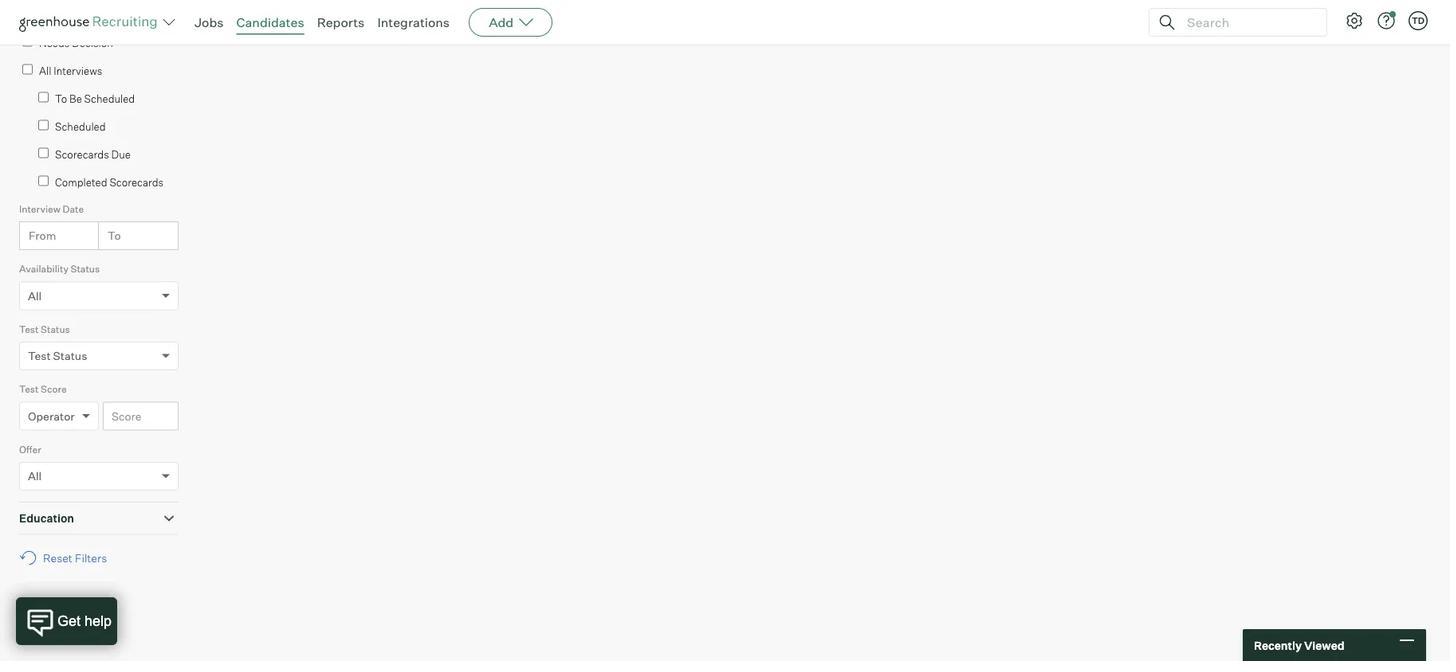 Task type: vqa. For each thing, say whether or not it's contained in the screenshot.
TD popup button
yes



Task type: describe. For each thing, give the bounding box(es) containing it.
td button
[[1409, 11, 1428, 30]]

Scheduled checkbox
[[38, 120, 49, 131]]

greenhouse recruiting image
[[19, 13, 163, 32]]

test score
[[19, 384, 67, 396]]

availability status
[[19, 263, 100, 275]]

1 vertical spatial test
[[28, 349, 51, 363]]

to for to be scheduled
[[55, 92, 67, 105]]

0 vertical spatial test status
[[19, 324, 70, 335]]

reset filters button
[[19, 544, 115, 574]]

score
[[41, 384, 67, 396]]

Needs Decision checkbox
[[22, 36, 33, 47]]

education
[[19, 512, 74, 526]]

decision
[[72, 36, 113, 49]]

completed scorecards
[[55, 176, 164, 189]]

2 vertical spatial status
[[53, 349, 87, 363]]

recently viewed
[[1254, 639, 1345, 653]]

add button
[[469, 8, 553, 37]]

availability
[[19, 263, 69, 275]]

scorecards due
[[55, 148, 131, 161]]

from
[[29, 229, 56, 243]]

reports
[[317, 14, 365, 30]]

td
[[1412, 15, 1425, 26]]

date
[[63, 203, 84, 215]]

needs
[[39, 36, 70, 49]]

1 horizontal spatial scorecards
[[110, 176, 164, 189]]

1 vertical spatial scheduled
[[55, 120, 106, 133]]

0 vertical spatial all
[[39, 64, 51, 77]]

interview
[[19, 203, 61, 215]]

status for all
[[71, 263, 100, 275]]

reset
[[43, 552, 72, 566]]

needs decision
[[39, 36, 113, 49]]

Search text field
[[1183, 11, 1313, 34]]

completed
[[55, 176, 107, 189]]

integrations link
[[378, 14, 450, 30]]

all for offer
[[28, 470, 42, 484]]

status for test status
[[41, 324, 70, 335]]

due
[[111, 148, 131, 161]]

availability status element
[[19, 262, 179, 322]]

to be scheduled
[[55, 92, 135, 105]]

All Interviews checkbox
[[22, 64, 33, 75]]

interviews
[[54, 64, 102, 77]]

1 vertical spatial test status
[[28, 349, 87, 363]]

td button
[[1406, 8, 1431, 33]]



Task type: locate. For each thing, give the bounding box(es) containing it.
0 vertical spatial status
[[71, 263, 100, 275]]

status
[[71, 263, 100, 275], [41, 324, 70, 335], [53, 349, 87, 363]]

test status up score
[[28, 349, 87, 363]]

integrations
[[378, 14, 450, 30]]

scheduled down 'be'
[[55, 120, 106, 133]]

recently
[[1254, 639, 1302, 653]]

jobs
[[195, 14, 224, 30]]

2 vertical spatial test
[[19, 384, 39, 396]]

scorecards down due
[[110, 176, 164, 189]]

to
[[55, 92, 67, 105], [108, 229, 121, 243]]

0 vertical spatial scheduled
[[84, 92, 135, 105]]

1 vertical spatial status
[[41, 324, 70, 335]]

all
[[39, 64, 51, 77], [28, 289, 42, 303], [28, 470, 42, 484]]

test status down availability
[[19, 324, 70, 335]]

all down availability
[[28, 289, 42, 303]]

pipeline tasks
[[19, 11, 97, 25]]

scheduled
[[84, 92, 135, 105], [55, 120, 106, 133]]

test
[[19, 324, 39, 335], [28, 349, 51, 363], [19, 384, 39, 396]]

test status
[[19, 324, 70, 335], [28, 349, 87, 363]]

1 vertical spatial to
[[108, 229, 121, 243]]

filters
[[75, 552, 107, 566]]

0 vertical spatial scorecards
[[55, 148, 109, 161]]

scheduled right 'be'
[[84, 92, 135, 105]]

to for to
[[108, 229, 121, 243]]

to down the completed scorecards
[[108, 229, 121, 243]]

1 vertical spatial scorecards
[[110, 176, 164, 189]]

To Be Scheduled checkbox
[[38, 92, 49, 103]]

Completed Scorecards checkbox
[[38, 176, 49, 186]]

reports link
[[317, 14, 365, 30]]

candidates link
[[236, 14, 304, 30]]

1 vertical spatial all
[[28, 289, 42, 303]]

interview date
[[19, 203, 84, 215]]

all for availability status
[[28, 289, 42, 303]]

0 vertical spatial test
[[19, 324, 39, 335]]

jobs link
[[195, 14, 224, 30]]

all down the 'offer'
[[28, 470, 42, 484]]

Scorecards Due checkbox
[[38, 148, 49, 158]]

2 vertical spatial all
[[28, 470, 42, 484]]

Score number field
[[103, 402, 179, 431]]

tasks
[[65, 11, 97, 25]]

status inside 'availability status' element
[[71, 263, 100, 275]]

offer element
[[19, 442, 179, 503]]

configure image
[[1345, 11, 1364, 30]]

0 horizontal spatial scorecards
[[55, 148, 109, 161]]

0 vertical spatial to
[[55, 92, 67, 105]]

operator
[[28, 410, 75, 424]]

viewed
[[1305, 639, 1345, 653]]

offer
[[19, 444, 41, 456]]

candidates
[[236, 14, 304, 30]]

status right availability
[[71, 263, 100, 275]]

status down 'availability status' element
[[41, 324, 70, 335]]

add
[[489, 14, 514, 30]]

all inside offer element
[[28, 470, 42, 484]]

pipeline
[[19, 11, 63, 25]]

all interviews
[[39, 64, 102, 77]]

0 horizontal spatial to
[[55, 92, 67, 105]]

reset filters
[[43, 552, 107, 566]]

status up score
[[53, 349, 87, 363]]

all inside 'availability status' element
[[28, 289, 42, 303]]

scorecards
[[55, 148, 109, 161], [110, 176, 164, 189]]

test for operator
[[19, 384, 39, 396]]

all right all interviews checkbox
[[39, 64, 51, 77]]

to left 'be'
[[55, 92, 67, 105]]

be
[[69, 92, 82, 105]]

1 horizontal spatial to
[[108, 229, 121, 243]]

test for test status
[[19, 324, 39, 335]]

scorecards up completed
[[55, 148, 109, 161]]

test status element
[[19, 322, 179, 382]]



